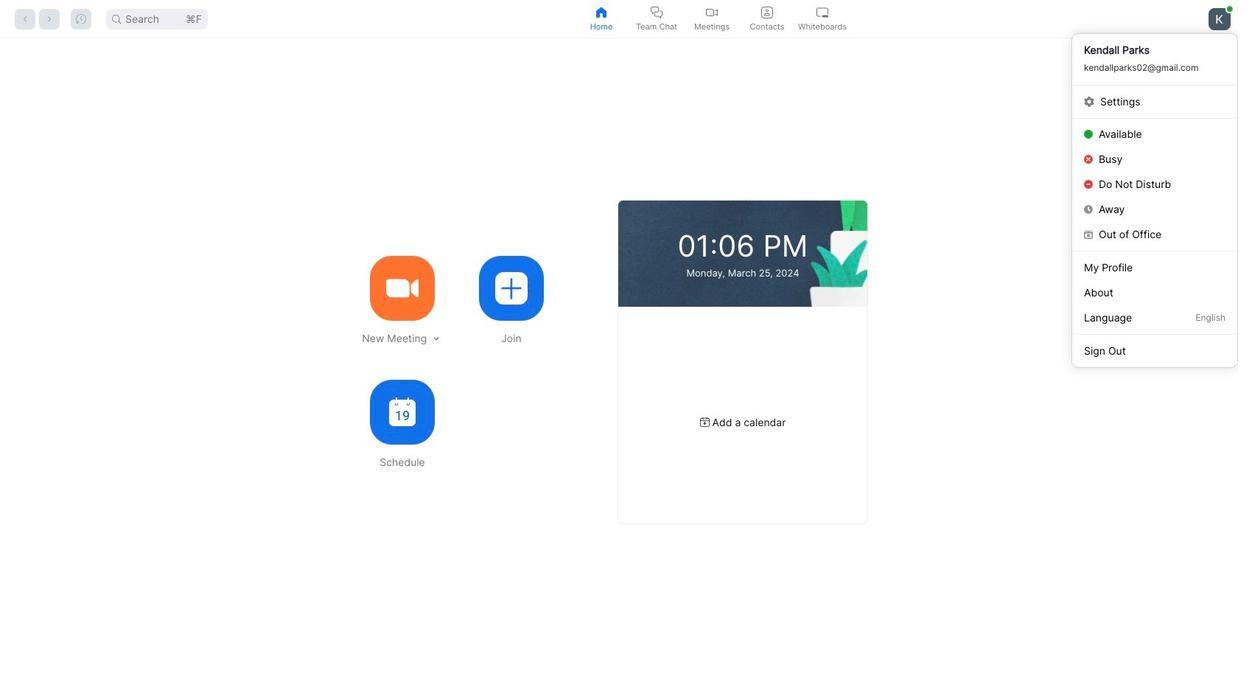 Task type: describe. For each thing, give the bounding box(es) containing it.
video camera on image
[[386, 272, 419, 304]]

do not disturb image
[[1085, 180, 1094, 189]]

do not disturb image
[[1085, 180, 1094, 189]]

schedule image
[[389, 398, 416, 426]]

whiteboard small image
[[817, 6, 829, 18]]



Task type: locate. For each thing, give the bounding box(es) containing it.
tab panel
[[0, 38, 1239, 685]]

tab list
[[574, 0, 851, 38]]

whiteboard small image
[[817, 6, 829, 18]]

chevron down small image
[[431, 334, 442, 344], [431, 334, 442, 344]]

magnifier image
[[112, 14, 121, 23], [112, 14, 121, 23]]

calendar add calendar image
[[700, 417, 710, 427], [700, 417, 710, 427]]

plus squircle image
[[496, 272, 528, 304], [496, 272, 528, 304]]

video camera on image
[[386, 272, 419, 304]]

profile contact image
[[762, 6, 774, 18], [762, 6, 774, 18]]

online image
[[1228, 6, 1234, 12], [1228, 6, 1234, 12], [1085, 130, 1094, 139], [1085, 130, 1094, 139]]

video on image
[[707, 6, 718, 18]]

out of office image
[[1085, 230, 1094, 239], [1085, 230, 1094, 239]]

video on image
[[707, 6, 718, 18]]

home small image
[[596, 6, 608, 18], [596, 6, 608, 18]]

team chat image
[[651, 6, 663, 18]]

team chat image
[[651, 6, 663, 18]]

setting image
[[1085, 96, 1095, 107], [1085, 96, 1095, 107]]

avatar image
[[1209, 8, 1232, 30]]

busy image
[[1085, 155, 1094, 164], [1085, 155, 1094, 164]]

away image
[[1085, 205, 1094, 214], [1085, 205, 1094, 214]]



Task type: vqa. For each thing, say whether or not it's contained in the screenshot.
tab panel
yes



